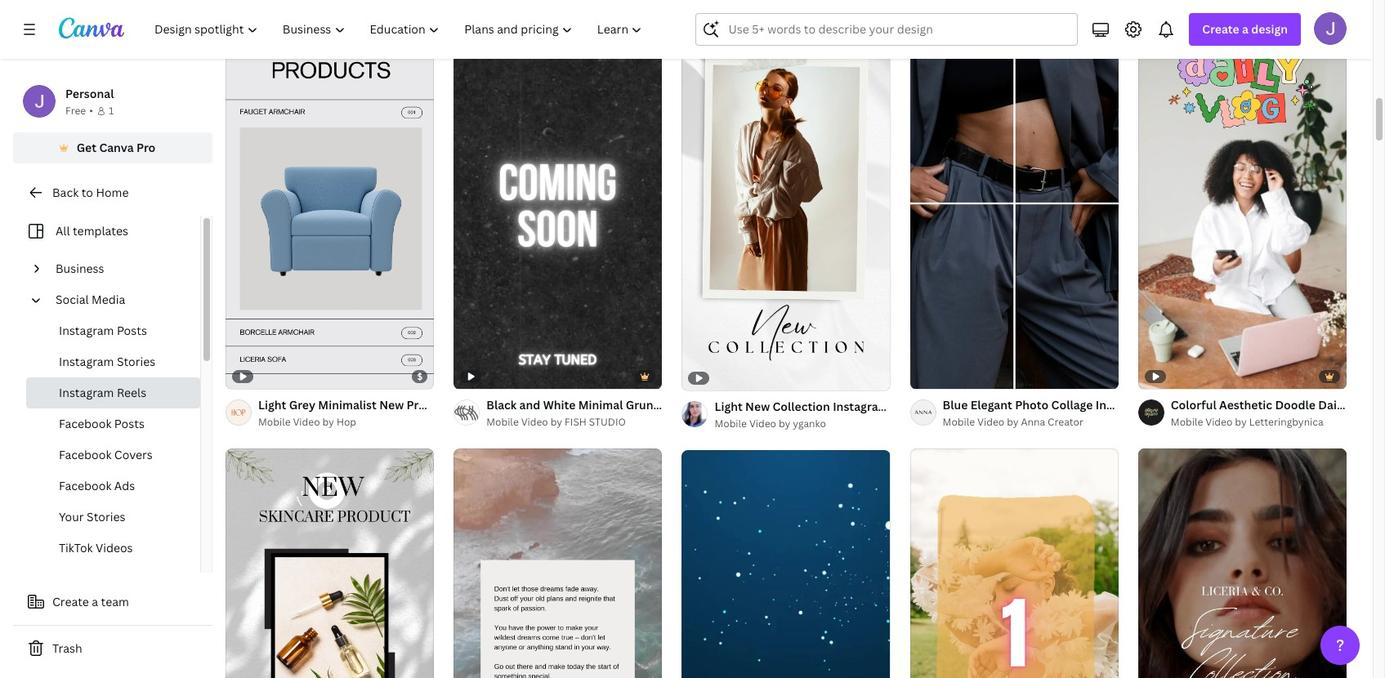 Task type: describe. For each thing, give the bounding box(es) containing it.
1 for 1 of 11
[[921, 369, 926, 382]]

1 for 1
[[109, 104, 114, 118]]

1 of 11 link
[[910, 18, 1118, 389]]

1 of 11
[[921, 369, 949, 382]]

a for design
[[1242, 21, 1249, 37]]

blue elegant photo collage instagram reel link
[[943, 396, 1178, 414]]

of
[[928, 369, 937, 382]]

social media link
[[49, 284, 190, 315]]

instagram inside blue elegant photo collage instagram reel mobile video by anna creator
[[1096, 397, 1151, 413]]

facebook posts link
[[26, 409, 200, 440]]

aesthetic
[[1219, 397, 1272, 413]]

hop
[[337, 415, 356, 429]]

light for light new collection instagram reel
[[714, 399, 743, 414]]

colorful aesthetic doodle daily vlog ti mobile video by letteringbynica
[[1171, 397, 1385, 429]]

your stories
[[59, 509, 125, 525]]

instagram reels
[[59, 385, 146, 400]]

collage
[[1051, 397, 1093, 413]]

trash
[[52, 641, 82, 656]]

posts for instagram posts
[[117, 323, 147, 338]]

yganko
[[793, 417, 826, 431]]

mobile video by hop link
[[258, 414, 434, 431]]

vlog
[[1350, 397, 1374, 413]]

colorful aesthetic doodle daily vlog ti link
[[1171, 396, 1385, 414]]

light grey minimalist new products list instagram reel link
[[258, 396, 565, 414]]

daily
[[1318, 397, 1347, 413]]

creator
[[1048, 415, 1084, 429]]

free
[[65, 104, 86, 118]]

design
[[1251, 21, 1288, 37]]

stories for instagram stories
[[117, 354, 156, 369]]

mobile video by anna creator link
[[943, 414, 1118, 431]]

templates
[[73, 223, 128, 239]]

videos
[[96, 540, 133, 556]]

anna
[[1021, 415, 1045, 429]]

video inside colorful aesthetic doodle daily vlog ti mobile video by letteringbynica
[[1206, 415, 1233, 429]]

products
[[407, 397, 457, 413]]

reel inside 'light grey minimalist new products list instagram reel mobile video by hop'
[[541, 397, 565, 413]]

11
[[940, 369, 949, 382]]

video left fish
[[521, 415, 548, 429]]

get canva pro
[[77, 140, 156, 155]]

top level navigation element
[[144, 13, 657, 46]]

reel inside blue elegant photo collage instagram reel mobile video by anna creator
[[1154, 397, 1178, 413]]

blue
[[943, 397, 968, 413]]

your
[[59, 509, 84, 525]]

facebook for facebook covers
[[59, 447, 111, 462]]

collection
[[773, 399, 830, 414]]

trash link
[[13, 632, 212, 665]]

personal
[[65, 86, 114, 101]]

mobile inside colorful aesthetic doodle daily vlog ti mobile video by letteringbynica
[[1171, 415, 1203, 429]]

fish
[[565, 415, 587, 429]]

instagram stories
[[59, 354, 156, 369]]

facebook for facebook posts
[[59, 416, 111, 431]]

get canva pro button
[[13, 132, 212, 163]]

video inside light new collection instagram reel mobile video by yganko
[[749, 417, 776, 431]]

stories for your stories
[[87, 509, 125, 525]]

canva
[[99, 140, 134, 155]]

home
[[96, 185, 129, 200]]

ti
[[1377, 397, 1385, 413]]

get
[[77, 140, 96, 155]]

free •
[[65, 104, 93, 118]]

your stories link
[[26, 502, 200, 533]]

create a team
[[52, 594, 129, 610]]

mobile video by fish studio link
[[486, 414, 662, 431]]

video inside blue elegant photo collage instagram reel mobile video by anna creator
[[977, 415, 1004, 429]]

facebook covers
[[59, 447, 153, 462]]

instagram down social media
[[59, 323, 114, 338]]

list
[[460, 397, 480, 413]]

letteringbynica
[[1249, 415, 1323, 429]]

media
[[92, 292, 125, 307]]

ads
[[114, 478, 135, 494]]

facebook covers link
[[26, 440, 200, 471]]

tiktok
[[59, 540, 93, 556]]

studio
[[589, 415, 626, 429]]

blue elegant photo collage instagram reel mobile video by anna creator
[[943, 397, 1178, 429]]

minimalist
[[318, 397, 377, 413]]

light grey minimalist new products list instagram reel mobile video by hop
[[258, 397, 565, 429]]



Task type: vqa. For each thing, say whether or not it's contained in the screenshot.
top the page
no



Task type: locate. For each thing, give the bounding box(es) containing it.
light for light grey minimalist new products list instagram reel
[[258, 397, 286, 413]]

business
[[56, 261, 104, 276]]

0 horizontal spatial reel
[[541, 397, 565, 413]]

facebook up facebook ads
[[59, 447, 111, 462]]

reel left aesthetic
[[1154, 397, 1178, 413]]

1 horizontal spatial reel
[[891, 399, 916, 414]]

all templates link
[[23, 216, 190, 247]]

instagram right collection on the bottom right
[[833, 399, 889, 414]]

stories up reels
[[117, 354, 156, 369]]

create for create a design
[[1202, 21, 1239, 37]]

posts for facebook posts
[[114, 416, 145, 431]]

video down colorful
[[1206, 415, 1233, 429]]

instagram up the facebook posts
[[59, 385, 114, 400]]

create a team button
[[13, 586, 212, 619]]

photo
[[1015, 397, 1049, 413]]

by inside colorful aesthetic doodle daily vlog ti mobile video by letteringbynica
[[1235, 415, 1247, 429]]

video inside 'light grey minimalist new products list instagram reel mobile video by hop'
[[293, 415, 320, 429]]

light inside light new collection instagram reel mobile video by yganko
[[714, 399, 743, 414]]

by inside blue elegant photo collage instagram reel mobile video by anna creator
[[1007, 415, 1019, 429]]

mobile inside 'light grey minimalist new products list instagram reel mobile video by hop'
[[258, 415, 291, 429]]

light inside 'light grey minimalist new products list instagram reel mobile video by hop'
[[258, 397, 286, 413]]

back to home link
[[13, 177, 212, 209]]

a for team
[[92, 594, 98, 610]]

new left 'products'
[[379, 397, 404, 413]]

1 vertical spatial a
[[92, 594, 98, 610]]

facebook posts
[[59, 416, 145, 431]]

0 vertical spatial a
[[1242, 21, 1249, 37]]

by left hop
[[322, 415, 334, 429]]

0 horizontal spatial 1
[[109, 104, 114, 118]]

grey
[[289, 397, 315, 413]]

posts down reels
[[114, 416, 145, 431]]

blue elegant photo collage instagram reel image
[[910, 18, 1118, 389]]

back to home
[[52, 185, 129, 200]]

create a design
[[1202, 21, 1288, 37]]

0 horizontal spatial a
[[92, 594, 98, 610]]

instagram stories link
[[26, 346, 200, 378]]

1 vertical spatial facebook
[[59, 447, 111, 462]]

instagram right the collage on the bottom of the page
[[1096, 397, 1151, 413]]

team
[[101, 594, 129, 610]]

mobile video by yganko link
[[714, 416, 890, 432]]

light
[[258, 397, 286, 413], [714, 399, 743, 414]]

mobile down blue
[[943, 415, 975, 429]]

2 facebook from the top
[[59, 447, 111, 462]]

all templates
[[56, 223, 128, 239]]

1 left of
[[921, 369, 926, 382]]

facebook
[[59, 416, 111, 431], [59, 447, 111, 462], [59, 478, 111, 494]]

jacob simon image
[[1314, 12, 1347, 45]]

1 vertical spatial stories
[[87, 509, 125, 525]]

3 facebook from the top
[[59, 478, 111, 494]]

reel left blue
[[891, 399, 916, 414]]

by inside 'light grey minimalist new products list instagram reel mobile video by hop'
[[322, 415, 334, 429]]

mobile inside light new collection instagram reel mobile video by yganko
[[714, 417, 747, 431]]

0 vertical spatial stories
[[117, 354, 156, 369]]

create left "team"
[[52, 594, 89, 610]]

reel inside light new collection instagram reel mobile video by yganko
[[891, 399, 916, 414]]

create inside button
[[52, 594, 89, 610]]

instagram posts
[[59, 323, 147, 338]]

new left collection on the bottom right
[[745, 399, 770, 414]]

mobile video by letteringbynica link
[[1171, 414, 1347, 431]]

by down aesthetic
[[1235, 415, 1247, 429]]

None search field
[[696, 13, 1078, 46]]

1 vertical spatial 1
[[921, 369, 926, 382]]

mobile inside blue elegant photo collage instagram reel mobile video by anna creator
[[943, 415, 975, 429]]

pro
[[136, 140, 156, 155]]

create inside "dropdown button"
[[1202, 21, 1239, 37]]

instagram posts link
[[26, 315, 200, 346]]

1 right •
[[109, 104, 114, 118]]

facebook ads
[[59, 478, 135, 494]]

instagram inside light new collection instagram reel mobile video by yganko
[[833, 399, 889, 414]]

instagram right list
[[483, 397, 539, 413]]

by left "anna"
[[1007, 415, 1019, 429]]

mobile
[[258, 415, 291, 429], [486, 415, 519, 429], [943, 415, 975, 429], [1171, 415, 1203, 429], [714, 417, 747, 431]]

all
[[56, 223, 70, 239]]

0 horizontal spatial light
[[258, 397, 286, 413]]

2 horizontal spatial reel
[[1154, 397, 1178, 413]]

posts
[[117, 323, 147, 338], [114, 416, 145, 431]]

posts down social media link
[[117, 323, 147, 338]]

0 horizontal spatial new
[[379, 397, 404, 413]]

create a design button
[[1189, 13, 1301, 46]]

2 vertical spatial facebook
[[59, 478, 111, 494]]

by left fish
[[551, 415, 562, 429]]

a left "team"
[[92, 594, 98, 610]]

reels
[[117, 385, 146, 400]]

video
[[293, 415, 320, 429], [521, 415, 548, 429], [977, 415, 1004, 429], [1206, 415, 1233, 429], [749, 417, 776, 431]]

business link
[[49, 253, 190, 284]]

1
[[109, 104, 114, 118], [921, 369, 926, 382]]

by inside light new collection instagram reel mobile video by yganko
[[779, 417, 790, 431]]

to
[[81, 185, 93, 200]]

a
[[1242, 21, 1249, 37], [92, 594, 98, 610]]

video down grey
[[293, 415, 320, 429]]

colorful
[[1171, 397, 1216, 413]]

a inside button
[[92, 594, 98, 610]]

0 horizontal spatial create
[[52, 594, 89, 610]]

by
[[322, 415, 334, 429], [551, 415, 562, 429], [1007, 415, 1019, 429], [1235, 415, 1247, 429], [779, 417, 790, 431]]

video down collection on the bottom right
[[749, 417, 776, 431]]

0 vertical spatial create
[[1202, 21, 1239, 37]]

create for create a team
[[52, 594, 89, 610]]

instagram up instagram reels
[[59, 354, 114, 369]]

doodle
[[1275, 397, 1316, 413]]

0 vertical spatial 1
[[109, 104, 114, 118]]

facebook down instagram reels
[[59, 416, 111, 431]]

video down elegant
[[977, 415, 1004, 429]]

mobile down grey
[[258, 415, 291, 429]]

1 horizontal spatial create
[[1202, 21, 1239, 37]]

•
[[89, 104, 93, 118]]

reel
[[541, 397, 565, 413], [1154, 397, 1178, 413], [891, 399, 916, 414]]

covers
[[114, 447, 153, 462]]

$
[[417, 370, 423, 382]]

1 horizontal spatial 1
[[921, 369, 926, 382]]

stories down "facebook ads" link
[[87, 509, 125, 525]]

1 horizontal spatial new
[[745, 399, 770, 414]]

social
[[56, 292, 89, 307]]

mobile video by fish studio
[[486, 415, 626, 429]]

tiktok videos link
[[26, 533, 200, 564]]

mobile left yganko
[[714, 417, 747, 431]]

1 vertical spatial create
[[52, 594, 89, 610]]

new
[[379, 397, 404, 413], [745, 399, 770, 414]]

elegant
[[971, 397, 1012, 413]]

stories
[[117, 354, 156, 369], [87, 509, 125, 525]]

1 vertical spatial posts
[[114, 416, 145, 431]]

0 vertical spatial posts
[[117, 323, 147, 338]]

light left collection on the bottom right
[[714, 399, 743, 414]]

new inside light new collection instagram reel mobile video by yganko
[[745, 399, 770, 414]]

instagram
[[59, 323, 114, 338], [59, 354, 114, 369], [59, 385, 114, 400], [483, 397, 539, 413], [1096, 397, 1151, 413], [833, 399, 889, 414]]

light new collection instagram reel link
[[714, 398, 916, 416]]

a left 'design'
[[1242, 21, 1249, 37]]

facebook ads link
[[26, 471, 200, 502]]

create
[[1202, 21, 1239, 37], [52, 594, 89, 610]]

Search search field
[[728, 14, 1067, 45]]

create left 'design'
[[1202, 21, 1239, 37]]

mobile left fish
[[486, 415, 519, 429]]

1 facebook from the top
[[59, 416, 111, 431]]

social media
[[56, 292, 125, 307]]

1 horizontal spatial light
[[714, 399, 743, 414]]

facebook up your stories
[[59, 478, 111, 494]]

light left grey
[[258, 397, 286, 413]]

a inside "dropdown button"
[[1242, 21, 1249, 37]]

tiktok videos
[[59, 540, 133, 556]]

0 vertical spatial facebook
[[59, 416, 111, 431]]

mobile down colorful
[[1171, 415, 1203, 429]]

1 horizontal spatial a
[[1242, 21, 1249, 37]]

light new collection instagram reel mobile video by yganko
[[714, 399, 916, 431]]

new inside 'light grey minimalist new products list instagram reel mobile video by hop'
[[379, 397, 404, 413]]

reel up mobile video by fish studio
[[541, 397, 565, 413]]

by down collection on the bottom right
[[779, 417, 790, 431]]

back
[[52, 185, 79, 200]]

instagram inside 'light grey minimalist new products list instagram reel mobile video by hop'
[[483, 397, 539, 413]]

facebook for facebook ads
[[59, 478, 111, 494]]



